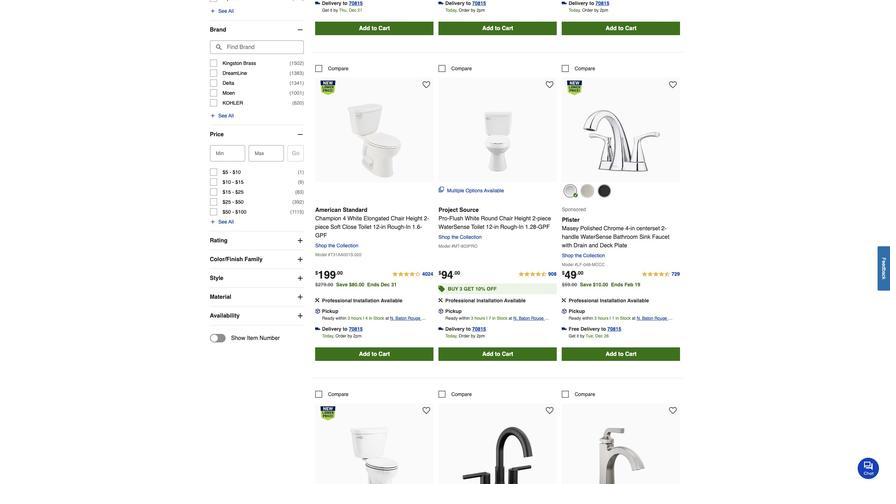 Task type: locate. For each thing, give the bounding box(es) containing it.
2 installation from the left
[[477, 298, 503, 304]]

plus image inside rating button
[[297, 237, 304, 244]]

2 horizontal spatial shop the collection link
[[562, 253, 608, 259]]

3 professional from the left
[[569, 298, 599, 304]]

0 vertical spatial get
[[322, 8, 329, 13]]

savings save $80.00 element
[[336, 282, 400, 288]]

1 see all button from the top
[[210, 7, 234, 15]]

see for price
[[218, 219, 227, 225]]

2- for 1.6-
[[424, 216, 429, 222]]

1 horizontal spatial dec
[[381, 282, 390, 288]]

4 stars image
[[392, 270, 434, 279]]

within inside ready within 3 hours | 7 in stock at n. baton rouge lowe's
[[459, 316, 470, 321]]

0 horizontal spatial at
[[385, 316, 389, 321]]

1 horizontal spatial the
[[452, 234, 459, 240]]

shop up model # mt-803pro
[[439, 234, 450, 240]]

4 down savings save $80.00 element
[[365, 316, 368, 321]]

1 vertical spatial shop
[[315, 243, 327, 249]]

see all up the brand
[[218, 8, 234, 14]]

3 installation from the left
[[600, 298, 626, 304]]

professional installation available down savings save $10.00 element
[[569, 298, 649, 304]]

assembly image
[[315, 298, 320, 303]]

pickup up free
[[569, 309, 585, 314]]

shop the collection
[[439, 234, 482, 240], [315, 243, 358, 249], [562, 253, 605, 259]]

- for $25
[[232, 199, 234, 205]]

pfister
[[562, 217, 580, 223]]

2 horizontal spatial heart outline image
[[669, 407, 677, 415]]

professional down buy
[[445, 298, 475, 304]]

3 professional installation available from the left
[[569, 298, 649, 304]]

at for 7
[[509, 316, 512, 321]]

0 horizontal spatial assembly image
[[439, 298, 443, 303]]

2 save from the left
[[580, 282, 592, 288]]

multiple options available
[[447, 188, 504, 194]]

2 chair from the left
[[499, 216, 513, 222]]

1 truck filled image from the left
[[315, 327, 320, 332]]

0 vertical spatial new lower price image
[[321, 81, 336, 95]]

rouge inside ready within 3 hours | 4 in stock at n. baton rouge lowe's
[[408, 316, 420, 321]]

12- down elongated
[[373, 224, 381, 230]]

3 hours from the left
[[598, 316, 609, 321]]

1 professional from the left
[[322, 298, 352, 304]]

ends left feb on the bottom right of the page
[[611, 282, 623, 288]]

compare inside 5014345125 element
[[575, 392, 595, 397]]

1 horizontal spatial ends
[[611, 282, 623, 288]]

2 n. from the left
[[513, 316, 518, 321]]

new lower price image for "kohler cimarron white elongated chair height 2-piece watersense soft close toilet 12-in rough-in 1.28-gpf" image
[[321, 407, 336, 421]]

- right $5
[[230, 169, 231, 175]]

truck filled image
[[315, 1, 320, 6], [439, 1, 444, 6], [562, 1, 567, 6], [562, 327, 567, 332]]

baton inside ready within 3 hours | 4 in stock at n. baton rouge lowe's
[[396, 316, 407, 321]]

add to cart
[[359, 25, 390, 32], [482, 25, 513, 32], [606, 25, 637, 32], [359, 351, 390, 358], [482, 351, 513, 358], [606, 351, 637, 358]]

1 horizontal spatial chair
[[499, 216, 513, 222]]

professional installation available for 1st assembly image
[[445, 298, 526, 304]]

professional installation available for assembly icon
[[322, 298, 402, 304]]

4.5 stars image
[[518, 270, 557, 279], [641, 270, 680, 279]]

1 n. baton rouge lowe's button from the left
[[390, 315, 434, 328]]

ends right $80.00
[[367, 282, 379, 288]]

shop for pro-flush white round chair height 2-piece watersense toilet 12-in rough-in 1.28-gpf
[[439, 234, 450, 240]]

see down kohler
[[218, 113, 227, 119]]

order
[[459, 8, 470, 13], [582, 8, 593, 13], [336, 334, 346, 339], [459, 334, 470, 339]]

1 save from the left
[[336, 282, 348, 288]]

pickup image down $59.00
[[562, 309, 567, 314]]

heart outline image
[[423, 81, 430, 89], [546, 407, 554, 415], [669, 407, 677, 415]]

4.5 stars image left 49 at the right of page
[[518, 270, 557, 279]]

minus image
[[297, 26, 304, 33]]

1 inside ready within 3 hours | 1 in stock at n. baton rouge lowe's
[[612, 316, 614, 321]]

in down round in the right of the page
[[494, 224, 499, 230]]

drain
[[574, 243, 587, 249]]

lowe's inside ready within 3 hours | 7 in stock at n. baton rouge lowe's
[[513, 323, 527, 328]]

3 | from the left
[[610, 316, 611, 321]]

installation down off
[[477, 298, 503, 304]]

2 within from the left
[[459, 316, 470, 321]]

2 professional installation available from the left
[[445, 298, 526, 304]]

1 vertical spatial get
[[569, 334, 576, 339]]

1 hours from the left
[[351, 316, 362, 321]]

white down standard
[[348, 216, 362, 222]]

.00 up was price $279.00 element
[[336, 270, 343, 276]]

shop the collection link up model # 731aa001s.020
[[315, 243, 361, 249]]

rouge for ready within 3 hours | 7 in stock at n. baton rouge lowe's
[[531, 316, 544, 321]]

actual price $199.00 element
[[315, 269, 343, 281]]

$59.00 save $10.00 ends feb 19
[[562, 282, 640, 288]]

( for 1115
[[290, 209, 292, 215]]

n. for 1
[[637, 316, 641, 321]]

4 inside ready within 3 hours | 4 in stock at n. baton rouge lowe's
[[365, 316, 368, 321]]

actual price $49.00 element
[[562, 269, 583, 281]]

0 horizontal spatial lowe's
[[390, 323, 403, 328]]

1 white from the left
[[348, 216, 362, 222]]

truck filled image
[[315, 327, 320, 332], [439, 327, 444, 332]]

savings save $10.00 element
[[580, 282, 643, 288]]

1 4.5 stars image from the left
[[518, 270, 557, 279]]

$100
[[235, 209, 246, 215]]

2- inside american standard champion 4 white elongated chair height 2- piece soft close toilet 12-in rough-in 1.6- gpf
[[424, 216, 429, 222]]

3 inside ready within 3 hours | 7 in stock at n. baton rouge lowe's
[[471, 316, 473, 321]]

1 up free delivery to 70815
[[612, 316, 614, 321]]

# up actual price $49.00 element
[[575, 262, 577, 267]]

1 horizontal spatial model
[[439, 244, 450, 249]]

3 $ from the left
[[562, 270, 565, 276]]

lowe's for ready within 3 hours | 1 in stock at n. baton rouge lowe's
[[637, 323, 650, 328]]

70815 button
[[349, 0, 363, 7], [472, 0, 486, 7], [596, 0, 609, 7], [349, 326, 363, 333], [472, 326, 486, 333], [607, 326, 621, 333]]

0 horizontal spatial toilet
[[358, 224, 371, 230]]

0 horizontal spatial .00
[[336, 270, 343, 276]]

in left 1.6- at the left top of the page
[[406, 224, 411, 230]]

0 horizontal spatial piece
[[315, 224, 329, 230]]

see all down "$50 - $100"
[[218, 219, 234, 225]]

$ inside "$ 199 .00"
[[315, 270, 318, 276]]

price button
[[210, 125, 304, 144]]

2- up 1.28-
[[532, 216, 538, 222]]

piece down champion
[[315, 224, 329, 230]]

2 horizontal spatial n. baton rouge lowe's button
[[637, 315, 680, 328]]

1 vertical spatial plus image
[[297, 256, 304, 263]]

dec left 21
[[349, 8, 356, 13]]

$25 down $15 - $25
[[223, 199, 231, 205]]

1 vertical spatial $25
[[223, 199, 231, 205]]

material button
[[210, 288, 304, 307]]

height for 1.28-
[[514, 216, 531, 222]]

$15
[[235, 179, 244, 185], [223, 189, 231, 195]]

rouge for ready within 3 hours | 1 in stock at n. baton rouge lowe's
[[654, 316, 667, 321]]

2 professional from the left
[[445, 298, 475, 304]]

0 horizontal spatial n. baton rouge lowe's button
[[390, 315, 434, 328]]

1000244329 element
[[562, 65, 595, 72]]

2 $ from the left
[[439, 270, 441, 276]]

at
[[385, 316, 389, 321], [509, 316, 512, 321], [632, 316, 636, 321]]

3 n. baton rouge lowe's button from the left
[[637, 315, 680, 328]]

in inside american standard champion 4 white elongated chair height 2- piece soft close toilet 12-in rough-in 1.6- gpf
[[406, 224, 411, 230]]

( for 1341
[[290, 80, 291, 86]]

1 stock from the left
[[373, 316, 384, 321]]

1 vertical spatial #
[[328, 252, 330, 257]]

lowe's inside ready within 3 hours | 4 in stock at n. baton rouge lowe's
[[390, 323, 403, 328]]

3 baton from the left
[[642, 316, 653, 321]]

) for ( 1383 )
[[302, 70, 304, 76]]

at down 19
[[632, 316, 636, 321]]

professional installation available down $80.00
[[322, 298, 402, 304]]

10 ) from the top
[[302, 209, 304, 215]]

at for 4
[[385, 316, 389, 321]]

rouge for ready within 3 hours | 4 in stock at n. baton rouge lowe's
[[408, 316, 420, 321]]

4-
[[625, 225, 630, 232]]

compare inside "5006032705" element
[[451, 66, 472, 71]]

baton for ready within 3 hours | 1 in stock at n. baton rouge lowe's
[[642, 316, 653, 321]]

0 horizontal spatial $10
[[223, 179, 231, 185]]

1 at from the left
[[385, 316, 389, 321]]

0 vertical spatial plus image
[[210, 113, 216, 119]]

0 horizontal spatial model
[[315, 252, 327, 257]]

1 ends from the left
[[367, 282, 379, 288]]

1 see all from the top
[[218, 8, 234, 14]]

2- inside "pfister masey polished chrome 4-in centerset 2- handle watersense bathroom sink faucet with drain and deck plate"
[[661, 225, 667, 232]]

2 white from the left
[[465, 216, 479, 222]]

1 horizontal spatial it
[[577, 334, 579, 339]]

2 horizontal spatial $
[[562, 270, 565, 276]]

( for 9
[[298, 179, 299, 185]]

( for 392
[[292, 199, 294, 205]]

0 horizontal spatial shop
[[315, 243, 327, 249]]

1 vertical spatial 1
[[612, 316, 614, 321]]

height up 1.28-
[[514, 216, 531, 222]]

american standard champion 4 white elongated chair height 2-piece soft close toilet 12-in rough-in 1.6-gpf image
[[335, 101, 414, 180]]

plus image for rating
[[297, 237, 304, 244]]

plus image
[[210, 8, 216, 14], [210, 219, 216, 225], [297, 237, 304, 244], [297, 294, 304, 301], [297, 313, 304, 320]]

$25 - $50
[[223, 199, 244, 205]]

- left $100
[[232, 209, 234, 215]]

12- inside american standard champion 4 white elongated chair height 2- piece soft close toilet 12-in rough-in 1.6- gpf
[[373, 224, 381, 230]]

0 vertical spatial $25
[[235, 189, 244, 195]]

n. inside ready within 3 hours | 4 in stock at n. baton rouge lowe's
[[390, 316, 394, 321]]

chair inside american standard champion 4 white elongated chair height 2- piece soft close toilet 12-in rough-in 1.6- gpf
[[391, 216, 404, 222]]

1 vertical spatial shop the collection
[[315, 243, 358, 249]]

within for ready within 3 hours | 4 in stock at n. baton rouge lowe's
[[336, 316, 347, 321]]

.00 inside "$ 199 .00"
[[336, 270, 343, 276]]

piece inside american standard champion 4 white elongated chair height 2- piece soft close toilet 12-in rough-in 1.6- gpf
[[315, 224, 329, 230]]

watersense down flush
[[439, 224, 470, 230]]

0 horizontal spatial professional installation available
[[322, 298, 402, 304]]

2 horizontal spatial model
[[562, 262, 574, 267]]

ready inside ready within 3 hours | 4 in stock at n. baton rouge lowe's
[[322, 316, 334, 321]]

gpf
[[538, 224, 550, 230], [315, 233, 327, 239]]

803pro
[[461, 244, 477, 249]]

get
[[464, 286, 474, 292]]

| for 1
[[610, 316, 611, 321]]

n. right the 7
[[513, 316, 518, 321]]

2 12- from the left
[[486, 224, 494, 230]]

pickup image for delivery
[[315, 309, 320, 314]]

3 ready from the left
[[569, 316, 581, 321]]

0 vertical spatial it
[[330, 8, 332, 13]]

$ 49 .00
[[562, 269, 583, 281]]

729
[[672, 271, 680, 277]]

0 horizontal spatial dec
[[349, 8, 356, 13]]

dreamline
[[223, 70, 247, 76]]

ready up free
[[569, 316, 581, 321]]

white down the source
[[465, 216, 479, 222]]

plus image inside availability button
[[297, 313, 304, 320]]

white
[[348, 216, 362, 222], [465, 216, 479, 222]]

model up 199
[[315, 252, 327, 257]]

- down $15 - $25
[[232, 199, 234, 205]]

12- down round in the right of the page
[[486, 224, 494, 230]]

at inside ready within 3 hours | 1 in stock at n. baton rouge lowe's
[[632, 316, 636, 321]]

dec left 31
[[381, 282, 390, 288]]

shop the collection up model # lf-048-mccc on the right bottom of page
[[562, 253, 605, 259]]

compare for 5001954253 element
[[328, 392, 349, 397]]

n. inside ready within 3 hours | 7 in stock at n. baton rouge lowe's
[[513, 316, 518, 321]]

shop down with
[[562, 253, 574, 259]]

installation for 1st assembly image
[[477, 298, 503, 304]]

3 within from the left
[[582, 316, 593, 321]]

available
[[484, 188, 504, 194], [381, 298, 402, 304], [504, 298, 526, 304], [627, 298, 649, 304]]

729 button
[[641, 270, 680, 279]]

n. down 31
[[390, 316, 394, 321]]

see all button
[[210, 7, 234, 15], [210, 112, 234, 119], [210, 218, 234, 226]]

within inside ready within 3 hours | 1 in stock at n. baton rouge lowe's
[[582, 316, 593, 321]]

1 chair from the left
[[391, 216, 404, 222]]

70815
[[349, 0, 363, 6], [472, 0, 486, 6], [596, 0, 609, 6], [349, 326, 363, 332], [472, 326, 486, 332], [607, 326, 621, 332]]

0 vertical spatial collection
[[460, 234, 482, 240]]

at inside ready within 3 hours | 7 in stock at n. baton rouge lowe's
[[509, 316, 512, 321]]

1 horizontal spatial $
[[439, 270, 441, 276]]

$ up $279.00
[[315, 270, 318, 276]]

new lower price image down 1000247221 element
[[321, 81, 336, 95]]

see
[[218, 8, 227, 14], [218, 113, 227, 119], [218, 219, 227, 225]]

0 horizontal spatial collection
[[337, 243, 358, 249]]

1 rouge from the left
[[408, 316, 420, 321]]

$25
[[235, 189, 244, 195], [223, 199, 231, 205]]

1 n. from the left
[[390, 316, 394, 321]]

brand button
[[210, 21, 304, 39]]

) for ( 1341 )
[[302, 80, 304, 86]]

$ inside $ 49 .00
[[562, 270, 565, 276]]

2- inside the project source pro-flush white round chair height 2-piece watersense toilet 12-in rough-in 1.28-gpf
[[532, 216, 538, 222]]

2 .00 from the left
[[453, 270, 460, 276]]

1 ready from the left
[[322, 316, 334, 321]]

2 n. baton rouge lowe's button from the left
[[513, 315, 557, 328]]

$ inside $ 94 .00
[[439, 270, 441, 276]]

0 vertical spatial watersense
[[439, 224, 470, 230]]

4.5 stars image containing 908
[[518, 270, 557, 279]]

in inside ready within 3 hours | 7 in stock at n. baton rouge lowe's
[[492, 316, 496, 321]]

the for watersense
[[452, 234, 459, 240]]

1 pickup from the left
[[322, 309, 338, 314]]

piece
[[537, 216, 551, 222], [315, 224, 329, 230]]

3 .00 from the left
[[577, 270, 583, 276]]

ready for ready within 3 hours | 4 in stock at n. baton rouge lowe's
[[322, 316, 334, 321]]

1 within from the left
[[336, 316, 347, 321]]

plate
[[614, 243, 627, 249]]

professional down 'was price $59.00' element
[[569, 298, 599, 304]]

3 stock from the left
[[620, 316, 631, 321]]

professional installation available down 10%
[[445, 298, 526, 304]]

0 vertical spatial dec
[[349, 8, 356, 13]]

1 pickup image from the left
[[315, 309, 320, 314]]

plus image inside color/finish family button
[[297, 256, 304, 263]]

3 left get
[[460, 286, 462, 292]]

pickup down $279.00
[[322, 309, 338, 314]]

.00 inside $ 49 .00
[[577, 270, 583, 276]]

) for ( 83 )
[[302, 189, 304, 195]]

908
[[548, 271, 557, 277]]

49
[[565, 269, 577, 281]]

31
[[391, 282, 397, 288]]

pro-
[[439, 216, 449, 222]]

american standard champion 4 white elongated chair height 2- piece soft close toilet 12-in rough-in 1.6- gpf
[[315, 207, 429, 239]]

n. baton rouge lowe's button
[[390, 315, 434, 328], [513, 315, 557, 328], [637, 315, 680, 328]]

0 vertical spatial $15
[[235, 179, 244, 185]]

height inside the project source pro-flush white round chair height 2-piece watersense toilet 12-in rough-in 1.28-gpf
[[514, 216, 531, 222]]

compare inside the 1000244329 element
[[575, 66, 595, 71]]

1 vertical spatial watersense
[[581, 234, 612, 240]]

0 horizontal spatial installation
[[353, 298, 380, 304]]

3 lowe's from the left
[[637, 323, 650, 328]]

1 horizontal spatial $10
[[233, 169, 241, 175]]

project source pro-flush white round chair height 2-piece watersense toilet 12-in rough-in 1.28-gpf
[[439, 207, 551, 230]]

compare inside 1000247221 element
[[328, 66, 349, 71]]

1 horizontal spatial truck filled image
[[439, 327, 444, 332]]

1 .00 from the left
[[336, 270, 343, 276]]

2 horizontal spatial at
[[632, 316, 636, 321]]

2 see all button from the top
[[210, 112, 234, 119]]

2 all from the top
[[228, 113, 234, 119]]

| inside ready within 3 hours | 1 in stock at n. baton rouge lowe's
[[610, 316, 611, 321]]

1 horizontal spatial baton
[[519, 316, 530, 321]]

0 vertical spatial see all button
[[210, 7, 234, 15]]

heart outline image for new lower price icon
[[669, 81, 677, 89]]

.00 inside $ 94 .00
[[453, 270, 460, 276]]

3 pickup from the left
[[569, 309, 585, 314]]

3 at from the left
[[632, 316, 636, 321]]

white inside american standard champion 4 white elongated chair height 2- piece soft close toilet 12-in rough-in 1.6- gpf
[[348, 216, 362, 222]]

at down ends dec 31 element
[[385, 316, 389, 321]]

-
[[230, 169, 231, 175], [232, 179, 234, 185], [232, 189, 234, 195], [232, 199, 234, 205], [232, 209, 234, 215]]

white inside the project source pro-flush white round chair height 2-piece watersense toilet 12-in rough-in 1.28-gpf
[[465, 216, 479, 222]]

.00 up buy
[[453, 270, 460, 276]]

height inside american standard champion 4 white elongated chair height 2- piece soft close toilet 12-in rough-in 1.6- gpf
[[406, 216, 422, 222]]

1 horizontal spatial white
[[465, 216, 479, 222]]

see all for price
[[218, 219, 234, 225]]

hours up free delivery to 70815
[[598, 316, 609, 321]]

3 ) from the top
[[302, 80, 304, 86]]

0 horizontal spatial shop the collection link
[[315, 243, 361, 249]]

all down "$50 - $100"
[[228, 219, 234, 225]]

2 horizontal spatial shop
[[562, 253, 574, 259]]

3 for ready within 3 hours | 1 in stock at n. baton rouge lowe's
[[594, 316, 597, 321]]

pickup for ready within 3 hours | 4 in stock at n. baton rouge lowe's
[[322, 309, 338, 314]]

gpf inside the project source pro-flush white round chair height 2-piece watersense toilet 12-in rough-in 1.28-gpf
[[538, 224, 550, 230]]

2 vertical spatial plus image
[[297, 275, 304, 282]]

2- left the pro- in the top of the page
[[424, 216, 429, 222]]

1 horizontal spatial stock
[[497, 316, 507, 321]]

4
[[343, 216, 346, 222], [365, 316, 368, 321]]

shop the collection link for watersense
[[439, 234, 485, 240]]

it
[[330, 8, 332, 13], [577, 334, 579, 339]]

0 vertical spatial $50
[[235, 199, 244, 205]]

4024
[[422, 271, 433, 277]]

ready down buy
[[445, 316, 458, 321]]

at inside ready within 3 hours | 4 in stock at n. baton rouge lowe's
[[385, 316, 389, 321]]

model left mt-
[[439, 244, 450, 249]]

1 in from the left
[[406, 224, 411, 230]]

2 rouge from the left
[[531, 316, 544, 321]]

| inside ready within 3 hours | 7 in stock at n. baton rouge lowe's
[[486, 316, 488, 321]]

2 ends from the left
[[611, 282, 623, 288]]

1 see from the top
[[218, 8, 227, 14]]

2 ) from the top
[[302, 70, 304, 76]]

- up $25 - $50
[[232, 189, 234, 195]]

( for 620
[[292, 100, 294, 106]]

2 horizontal spatial lowe's
[[637, 323, 650, 328]]

hours down $80.00
[[351, 316, 362, 321]]

get down free
[[569, 334, 576, 339]]

toilet inside the project source pro-flush white round chair height 2-piece watersense toilet 12-in rough-in 1.28-gpf
[[471, 224, 484, 230]]

in inside "pfister masey polished chrome 4-in centerset 2- handle watersense bathroom sink faucet with drain and deck plate"
[[630, 225, 635, 232]]

0 vertical spatial $10
[[233, 169, 241, 175]]

2 horizontal spatial |
[[610, 316, 611, 321]]

) for ( 1 )
[[302, 169, 304, 175]]

4.5 stars image up ends feb 19 element
[[641, 270, 680, 279]]

6 ) from the top
[[302, 169, 304, 175]]

ready down $279.00
[[322, 316, 334, 321]]

$15 up $15 - $25
[[235, 179, 244, 185]]

| down savings save $80.00 element
[[363, 316, 364, 321]]

1 toilet from the left
[[358, 224, 371, 230]]

1 height from the left
[[406, 216, 422, 222]]

1 professional installation available from the left
[[322, 298, 402, 304]]

truck filled image down assembly icon
[[315, 327, 320, 332]]

feb
[[625, 282, 633, 288]]

the up model # 731aa001s.020
[[328, 243, 335, 249]]

2- up faucet
[[661, 225, 667, 232]]

piece inside the project source pro-flush white round chair height 2-piece watersense toilet 12-in rough-in 1.28-gpf
[[537, 216, 551, 222]]

12-
[[373, 224, 381, 230], [486, 224, 494, 230]]

0 horizontal spatial pickup
[[322, 309, 338, 314]]

available down 31
[[381, 298, 402, 304]]

in inside american standard champion 4 white elongated chair height 2- piece soft close toilet 12-in rough-in 1.6- gpf
[[381, 224, 386, 230]]

$ right 908
[[562, 270, 565, 276]]

0 horizontal spatial professional
[[322, 298, 352, 304]]

1 new lower price image from the top
[[321, 81, 336, 95]]

1 horizontal spatial assembly image
[[562, 298, 566, 303]]

in inside ready within 3 hours | 4 in stock at n. baton rouge lowe's
[[369, 316, 372, 321]]

3 inside ready within 3 hours | 4 in stock at n. baton rouge lowe's
[[348, 316, 350, 321]]

5014109877 element
[[439, 391, 472, 398]]

compare for "5006032705" element
[[451, 66, 472, 71]]

1001
[[291, 90, 302, 96]]

installation for 2nd assembly image
[[600, 298, 626, 304]]

shop the collection up model # 731aa001s.020
[[315, 243, 358, 249]]

2 | from the left
[[486, 316, 488, 321]]

save for 49
[[580, 282, 592, 288]]

2 see all from the top
[[218, 113, 234, 119]]

1 lowe's from the left
[[390, 323, 403, 328]]

1 baton from the left
[[396, 316, 407, 321]]

add to cart button
[[315, 22, 434, 35], [439, 22, 557, 35], [562, 22, 680, 35], [315, 348, 434, 361], [439, 348, 557, 361], [562, 348, 680, 361]]

1502
[[291, 60, 302, 66]]

2 vertical spatial collection
[[583, 253, 605, 259]]

4.5 stars image containing 729
[[641, 270, 680, 279]]

1 vertical spatial 4
[[365, 316, 368, 321]]

was price $279.00 element
[[315, 280, 336, 288]]

shop the collection link up model # mt-803pro
[[439, 234, 485, 240]]

soft
[[330, 224, 341, 230]]

0 horizontal spatial 1
[[299, 169, 302, 175]]

1 vertical spatial $10
[[223, 179, 231, 185]]

3 see all button from the top
[[210, 218, 234, 226]]

| up free delivery to 70815
[[610, 316, 611, 321]]

within inside ready within 3 hours | 4 in stock at n. baton rouge lowe's
[[336, 316, 347, 321]]

see all button down "$50 - $100"
[[210, 218, 234, 226]]

model for champion 4 white elongated chair height 2- piece soft close toilet 12-in rough-in 1.6- gpf
[[315, 252, 327, 257]]

compare inside 5014109877 element
[[451, 392, 472, 397]]

0 vertical spatial 1
[[299, 169, 302, 175]]

2 rough- from the left
[[500, 224, 519, 230]]

1 horizontal spatial gpf
[[538, 224, 550, 230]]

round
[[481, 216, 498, 222]]

2 4.5 stars image from the left
[[641, 270, 680, 279]]

f e e d b a c k button
[[878, 247, 890, 291]]

by
[[333, 8, 338, 13], [471, 8, 475, 13], [594, 8, 599, 13], [348, 334, 352, 339], [471, 334, 475, 339], [580, 334, 585, 339]]

2 truck filled image from the left
[[439, 327, 444, 332]]

2 see from the top
[[218, 113, 227, 119]]

plus image inside material button
[[297, 294, 304, 301]]

0 horizontal spatial ends
[[367, 282, 379, 288]]

rough- left 1.6- at the left top of the page
[[387, 224, 406, 230]]

pickup image
[[315, 309, 320, 314], [562, 309, 567, 314]]

4.5 stars image for 94
[[518, 270, 557, 279]]

2 at from the left
[[509, 316, 512, 321]]

2 lowe's from the left
[[513, 323, 527, 328]]

material
[[210, 294, 231, 301]]

0 horizontal spatial $
[[315, 270, 318, 276]]

baton inside ready within 3 hours | 7 in stock at n. baton rouge lowe's
[[519, 316, 530, 321]]

today , order by 2pm
[[445, 8, 485, 13], [569, 8, 608, 13], [322, 334, 362, 339], [445, 334, 485, 339]]

3 inside ready within 3 hours | 1 in stock at n. baton rouge lowe's
[[594, 316, 597, 321]]

$50
[[235, 199, 244, 205], [223, 209, 231, 215]]

) down ( 1001 )
[[302, 100, 304, 106]]

.00 for 199
[[336, 270, 343, 276]]

1 vertical spatial all
[[228, 113, 234, 119]]

3 see from the top
[[218, 219, 227, 225]]

2 pickup image from the left
[[562, 309, 567, 314]]

( 1 )
[[298, 169, 304, 175]]

assembly image up pickup icon
[[439, 298, 443, 303]]

1 installation from the left
[[353, 298, 380, 304]]

baton for ready within 3 hours | 7 in stock at n. baton rouge lowe's
[[519, 316, 530, 321]]

1 | from the left
[[363, 316, 364, 321]]

3 rouge from the left
[[654, 316, 667, 321]]

hours for 4
[[351, 316, 362, 321]]

elongated
[[364, 216, 389, 222]]

all for price
[[228, 219, 234, 225]]

- up $15 - $25
[[232, 179, 234, 185]]

ready inside ready within 3 hours | 7 in stock at n. baton rouge lowe's
[[445, 316, 458, 321]]

1 vertical spatial see
[[218, 113, 227, 119]]

ready inside ready within 3 hours | 1 in stock at n. baton rouge lowe's
[[569, 316, 581, 321]]

1 horizontal spatial height
[[514, 216, 531, 222]]

it down free
[[577, 334, 579, 339]]

2 baton from the left
[[519, 316, 530, 321]]

$10 - $15
[[223, 179, 244, 185]]

199
[[318, 269, 336, 281]]

delta trinsic matte black 4-in centerset 2-handle watersense bathroom sink faucet with drain and deck plate image
[[459, 427, 537, 485]]

in
[[381, 224, 386, 230], [494, 224, 499, 230], [630, 225, 635, 232], [369, 316, 372, 321], [492, 316, 496, 321], [616, 316, 619, 321]]

1 vertical spatial see all button
[[210, 112, 234, 119]]

1 horizontal spatial pickup
[[445, 309, 462, 314]]

2 stock from the left
[[497, 316, 507, 321]]

chair inside the project source pro-flush white round chair height 2-piece watersense toilet 12-in rough-in 1.28-gpf
[[499, 216, 513, 222]]

| for 7
[[486, 316, 488, 321]]

3 for ready within 3 hours | 4 in stock at n. baton rouge lowe's
[[348, 316, 350, 321]]

pickup image for free
[[562, 309, 567, 314]]

stock inside ready within 3 hours | 7 in stock at n. baton rouge lowe's
[[497, 316, 507, 321]]

go button
[[288, 145, 304, 162]]

10%
[[475, 286, 485, 292]]

collection down and
[[583, 253, 605, 259]]

,
[[457, 8, 458, 13], [580, 8, 581, 13], [333, 334, 334, 339], [457, 334, 458, 339]]

1115
[[292, 209, 302, 215]]

rouge inside ready within 3 hours | 1 in stock at n. baton rouge lowe's
[[654, 316, 667, 321]]

see all button down kohler
[[210, 112, 234, 119]]

( 9 )
[[298, 179, 304, 185]]

0 horizontal spatial get
[[322, 8, 329, 13]]

0 vertical spatial shop
[[439, 234, 450, 240]]

show
[[231, 335, 245, 342]]

chair right elongated
[[391, 216, 404, 222]]

watersense up and
[[581, 234, 612, 240]]

stock inside ready within 3 hours | 1 in stock at n. baton rouge lowe's
[[620, 316, 631, 321]]

3 left the 7
[[471, 316, 473, 321]]

) up the ( 1383 ) at the left of the page
[[302, 60, 304, 66]]

1 horizontal spatial $25
[[235, 189, 244, 195]]

1 up the ( 9 )
[[299, 169, 302, 175]]

0 horizontal spatial 12-
[[373, 224, 381, 230]]

stock down ends dec 31 element
[[373, 316, 384, 321]]

model up 49 at the right of page
[[562, 262, 574, 267]]

$
[[315, 270, 318, 276], [439, 270, 441, 276], [562, 270, 565, 276]]

kohler
[[223, 100, 243, 106]]

2 height from the left
[[514, 216, 531, 222]]

professional installation available for 2nd assembly image
[[569, 298, 649, 304]]

deck
[[600, 243, 613, 249]]

chair
[[391, 216, 404, 222], [499, 216, 513, 222]]

0 horizontal spatial height
[[406, 216, 422, 222]]

baton inside ready within 3 hours | 1 in stock at n. baton rouge lowe's
[[642, 316, 653, 321]]

1 ) from the top
[[302, 60, 304, 66]]

shop the collection link
[[439, 234, 485, 240], [315, 243, 361, 249], [562, 253, 608, 259]]

assembly image
[[439, 298, 443, 303], [562, 298, 566, 303]]

shop
[[439, 234, 450, 240], [315, 243, 327, 249], [562, 253, 574, 259]]

0 horizontal spatial 4
[[343, 216, 346, 222]]

1 vertical spatial it
[[577, 334, 579, 339]]

new lower price image
[[321, 81, 336, 95], [321, 407, 336, 421]]

plus image
[[210, 113, 216, 119], [297, 256, 304, 263], [297, 275, 304, 282]]

mt-
[[454, 244, 461, 249]]

hours inside ready within 3 hours | 4 in stock at n. baton rouge lowe's
[[351, 316, 362, 321]]

professional right assembly icon
[[322, 298, 352, 304]]

lowe's inside ready within 3 hours | 1 in stock at n. baton rouge lowe's
[[637, 323, 650, 328]]

$80.00
[[349, 282, 364, 288]]

12- inside the project source pro-flush white round chair height 2-piece watersense toilet 12-in rough-in 1.28-gpf
[[486, 224, 494, 230]]

5 ) from the top
[[302, 100, 304, 106]]

all down kohler
[[228, 113, 234, 119]]

chair for elongated
[[391, 216, 404, 222]]

shop the collection link for soft
[[315, 243, 361, 249]]

hours inside ready within 3 hours | 1 in stock at n. baton rouge lowe's
[[598, 316, 609, 321]]

installation down savings save $10.00 element
[[600, 298, 626, 304]]

3 see all from the top
[[218, 219, 234, 225]]

2 in from the left
[[519, 224, 524, 230]]

8 ) from the top
[[302, 189, 304, 195]]

0 vertical spatial model
[[439, 244, 450, 249]]

toilet
[[358, 224, 371, 230], [471, 224, 484, 230]]

lowe's for ready within 3 hours | 4 in stock at n. baton rouge lowe's
[[390, 323, 403, 328]]

7 ) from the top
[[302, 179, 304, 185]]

hours
[[351, 316, 362, 321], [475, 316, 485, 321], [598, 316, 609, 321]]

plus image for style
[[297, 275, 304, 282]]

| inside ready within 3 hours | 4 in stock at n. baton rouge lowe's
[[363, 316, 364, 321]]

hours inside ready within 3 hours | 7 in stock at n. baton rouge lowe's
[[475, 316, 485, 321]]

stock for 1
[[620, 316, 631, 321]]

ready for ready within 3 hours | 1 in stock at n. baton rouge lowe's
[[569, 316, 581, 321]]

2 horizontal spatial ready
[[569, 316, 581, 321]]

4 up close
[[343, 216, 346, 222]]

piece up 1.28-
[[537, 216, 551, 222]]

) down the ( 1383 ) at the left of the page
[[302, 80, 304, 86]]

0 horizontal spatial gpf
[[315, 233, 327, 239]]

2 vertical spatial the
[[575, 253, 582, 259]]

stock inside ready within 3 hours | 4 in stock at n. baton rouge lowe's
[[373, 316, 384, 321]]

0 vertical spatial 4
[[343, 216, 346, 222]]

save left $80.00
[[336, 282, 348, 288]]

chair right round in the right of the page
[[499, 216, 513, 222]]

1 horizontal spatial within
[[459, 316, 470, 321]]

plus image inside style button
[[297, 275, 304, 282]]

max
[[255, 151, 264, 156]]

3 n. from the left
[[637, 316, 641, 321]]

0 horizontal spatial 2-
[[424, 216, 429, 222]]

( for 1
[[298, 169, 299, 175]]

2 vertical spatial see all
[[218, 219, 234, 225]]

2 horizontal spatial baton
[[642, 316, 653, 321]]

model # 731aa001s.020
[[315, 252, 362, 257]]

collection up 731aa001s.020
[[337, 243, 358, 249]]

1 horizontal spatial #
[[451, 244, 454, 249]]

in up free delivery to 70815
[[616, 316, 619, 321]]

it left thu,
[[330, 8, 332, 13]]

heart outline image
[[546, 81, 554, 89], [669, 81, 677, 89], [423, 407, 430, 415]]

.00 down lf-
[[577, 270, 583, 276]]

1 rough- from the left
[[387, 224, 406, 230]]

see down "$50 - $100"
[[218, 219, 227, 225]]

1 12- from the left
[[373, 224, 381, 230]]

( for 1383
[[290, 70, 291, 76]]

1 vertical spatial $50
[[223, 209, 231, 215]]

n. inside ready within 3 hours | 1 in stock at n. baton rouge lowe's
[[637, 316, 641, 321]]

2 toilet from the left
[[471, 224, 484, 230]]

compare inside 5001954253 element
[[328, 392, 349, 397]]

1 horizontal spatial hours
[[475, 316, 485, 321]]

4 ) from the top
[[302, 90, 304, 96]]

1 horizontal spatial n. baton rouge lowe's button
[[513, 315, 557, 328]]

rough- left 1.28-
[[500, 224, 519, 230]]

) down ( 1 )
[[302, 179, 304, 185]]

stock for 4
[[373, 316, 384, 321]]

9 ) from the top
[[302, 199, 304, 205]]

1 horizontal spatial at
[[509, 316, 512, 321]]

3 all from the top
[[228, 219, 234, 225]]

) for ( 392 )
[[302, 199, 304, 205]]

1 vertical spatial model
[[315, 252, 327, 257]]

2 ready from the left
[[445, 316, 458, 321]]

2 horizontal spatial rouge
[[654, 316, 667, 321]]

rouge inside ready within 3 hours | 7 in stock at n. baton rouge lowe's
[[531, 316, 544, 321]]

2 new lower price image from the top
[[321, 407, 336, 421]]

stock for 7
[[497, 316, 507, 321]]



Task type: vqa. For each thing, say whether or not it's contained in the screenshot.
Pickup for Ready within 3 hours | 7 in Stock at N. Baton Rouge Lowe's
yes



Task type: describe. For each thing, give the bounding box(es) containing it.
Find Brand text field
[[210, 40, 304, 54]]

save for 199
[[336, 282, 348, 288]]

compare for the 1000244329 element
[[575, 66, 595, 71]]

champion
[[315, 216, 341, 222]]

tag filled image
[[439, 284, 445, 294]]

faucet
[[652, 234, 669, 240]]

watersense inside "pfister masey polished chrome 4-in centerset 2- handle watersense bathroom sink faucet with drain and deck plate"
[[581, 234, 612, 240]]

shop for champion 4 white elongated chair height 2- piece soft close toilet 12-in rough-in 1.6- gpf
[[315, 243, 327, 249]]

style button
[[210, 269, 304, 288]]

off
[[487, 286, 497, 292]]

compare for 5014109877 element
[[451, 392, 472, 397]]

ends for 199
[[367, 282, 379, 288]]

5014345125 element
[[562, 391, 595, 398]]

plus image for availability
[[297, 313, 304, 320]]

sponsored
[[562, 207, 586, 212]]

2 e from the top
[[881, 264, 887, 266]]

$59.00
[[562, 282, 577, 288]]

kohler cimarron white elongated chair height 2-piece watersense soft close toilet 12-in rough-in 1.28-gpf image
[[335, 427, 414, 485]]

1.28-
[[525, 224, 538, 230]]

rating
[[210, 238, 228, 244]]

show item number
[[231, 335, 280, 342]]

buy 3 get 10% off
[[448, 286, 497, 292]]

1383
[[291, 70, 302, 76]]

$ 94 .00
[[439, 269, 460, 281]]

was price $59.00 element
[[562, 280, 580, 288]]

standard
[[343, 207, 367, 213]]

model # lf-048-mccc
[[562, 262, 605, 267]]

brass
[[243, 60, 256, 66]]

5001954253 element
[[315, 391, 349, 398]]

in inside the project source pro-flush white round chair height 2-piece watersense toilet 12-in rough-in 1.28-gpf
[[494, 224, 499, 230]]

masey
[[562, 225, 579, 232]]

( 1502 )
[[290, 60, 304, 66]]

installation for assembly icon
[[353, 298, 380, 304]]

plus image for color/finish family
[[297, 256, 304, 263]]

professional for assembly icon
[[322, 298, 352, 304]]

n. baton rouge lowe's button for ready within 3 hours | 1 in stock at n. baton rouge lowe's
[[637, 315, 680, 328]]

731aa001s.020
[[330, 252, 362, 257]]

available up ready within 3 hours | 7 in stock at n. baton rouge lowe's
[[504, 298, 526, 304]]

baton for ready within 3 hours | 4 in stock at n. baton rouge lowe's
[[396, 316, 407, 321]]

ready for ready within 3 hours | 7 in stock at n. baton rouge lowe's
[[445, 316, 458, 321]]

ends dec 31 element
[[367, 282, 400, 288]]

flush
[[449, 216, 463, 222]]

dec for 21
[[349, 8, 356, 13]]

free delivery to 70815
[[569, 326, 621, 332]]

tue,
[[586, 334, 594, 339]]

26
[[604, 334, 609, 339]]

model # mt-803pro
[[439, 244, 477, 249]]

available down 19
[[627, 298, 649, 304]]

item
[[247, 335, 258, 342]]

it for free
[[577, 334, 579, 339]]

4024 button
[[392, 270, 434, 279]]

multiple
[[447, 188, 464, 194]]

see all button for brand
[[210, 112, 234, 119]]

( 392 )
[[292, 199, 304, 205]]

1 horizontal spatial heart outline image
[[546, 81, 554, 89]]

polished chrome image
[[564, 184, 577, 198]]

plus image inside see all button
[[210, 113, 216, 119]]

thu,
[[339, 8, 348, 13]]

price
[[210, 131, 224, 138]]

$10.00
[[593, 282, 608, 288]]

professional for 1st assembly image
[[445, 298, 475, 304]]

$15 - $25
[[223, 189, 244, 195]]

9
[[299, 179, 302, 185]]

pickup for ready within 3 hours | 1 in stock at n. baton rouge lowe's
[[569, 309, 585, 314]]

moen
[[223, 90, 235, 96]]

c
[[881, 275, 887, 277]]

with
[[562, 243, 572, 249]]

1 horizontal spatial $50
[[235, 199, 244, 205]]

lowe's for ready within 3 hours | 7 in stock at n. baton rouge lowe's
[[513, 323, 527, 328]]

620
[[294, 100, 302, 106]]

2 vertical spatial shop
[[562, 253, 574, 259]]

) for ( 9 )
[[302, 179, 304, 185]]

professional for 2nd assembly image
[[569, 298, 599, 304]]

| for 4
[[363, 316, 364, 321]]

close
[[342, 224, 357, 230]]

$279.00 save $80.00 ends dec 31
[[315, 282, 397, 288]]

chair for round
[[499, 216, 513, 222]]

delta knoxville stainless single hole 1-handle watersense bathroom sink faucet with drain and deck plate image
[[582, 427, 660, 485]]

$5
[[223, 169, 228, 175]]

5006032705 element
[[439, 65, 472, 72]]

options
[[466, 188, 483, 194]]

pfister masey polished chrome 4-in centerset 2-handle watersense bathroom sink faucet with drain and deck plate image
[[582, 101, 660, 180]]

within for ready within 3 hours | 1 in stock at n. baton rouge lowe's
[[582, 316, 593, 321]]

watersense inside the project source pro-flush white round chair height 2-piece watersense toilet 12-in rough-in 1.28-gpf
[[439, 224, 470, 230]]

0 horizontal spatial $50
[[223, 209, 231, 215]]

392
[[294, 199, 302, 205]]

1 e from the top
[[881, 261, 887, 264]]

toilet inside american standard champion 4 white elongated chair height 2- piece soft close toilet 12-in rough-in 1.6- gpf
[[358, 224, 371, 230]]

.00 for 94
[[453, 270, 460, 276]]

# for pro-flush white round chair height 2-piece watersense toilet 12-in rough-in 1.28-gpf
[[451, 244, 454, 249]]

4 inside american standard champion 4 white elongated chair height 2- piece soft close toilet 12-in rough-in 1.6- gpf
[[343, 216, 346, 222]]

1000247221 element
[[315, 65, 349, 72]]

1 horizontal spatial heart outline image
[[546, 407, 554, 415]]

show item number element
[[210, 334, 280, 343]]

( for 83
[[295, 189, 297, 195]]

k
[[881, 277, 887, 280]]

piece for champion 4 white elongated chair height 2- piece soft close toilet 12-in rough-in 1.6- gpf
[[315, 224, 329, 230]]

the for soft
[[328, 243, 335, 249]]

) for ( 1502 )
[[302, 60, 304, 66]]

bathroom
[[613, 234, 638, 240]]

2 vertical spatial shop the collection link
[[562, 253, 608, 259]]

21
[[358, 8, 362, 13]]

new lower price image
[[567, 81, 582, 95]]

# for champion 4 white elongated chair height 2- piece soft close toilet 12-in rough-in 1.6- gpf
[[328, 252, 330, 257]]

n. baton rouge lowe's button for ready within 3 hours | 4 in stock at n. baton rouge lowe's
[[390, 315, 434, 328]]

get it by thu, dec 21
[[322, 8, 362, 13]]

( 83 )
[[295, 189, 304, 195]]

.00 for 49
[[577, 270, 583, 276]]

dec for 31
[[381, 282, 390, 288]]

2 assembly image from the left
[[562, 298, 566, 303]]

) for ( 1115 )
[[302, 209, 304, 215]]

( for 1001
[[290, 90, 291, 96]]

in inside ready within 3 hours | 1 in stock at n. baton rouge lowe's
[[616, 316, 619, 321]]

1 all from the top
[[228, 8, 234, 14]]

white for close
[[348, 216, 362, 222]]

lf-
[[577, 262, 583, 267]]

shop the collection for soft
[[315, 243, 358, 249]]

048-
[[583, 262, 592, 267]]

actual price $94.00 element
[[439, 269, 460, 281]]

n. baton rouge lowe's button for ready within 3 hours | 7 in stock at n. baton rouge lowe's
[[513, 315, 557, 328]]

compare for 5014345125 element
[[575, 392, 595, 397]]

height for in
[[406, 216, 422, 222]]

all for brand
[[228, 113, 234, 119]]

model for pro-flush white round chair height 2-piece watersense toilet 12-in rough-in 1.28-gpf
[[439, 244, 450, 249]]

polished
[[580, 225, 602, 232]]

2 vertical spatial shop the collection
[[562, 253, 605, 259]]

a
[[881, 272, 887, 275]]

chat invite button image
[[858, 458, 879, 480]]

0 horizontal spatial heart outline image
[[423, 81, 430, 89]]

) for ( 1001 )
[[302, 90, 304, 96]]

f e e d b a c k
[[881, 258, 887, 280]]

0 horizontal spatial $15
[[223, 189, 231, 195]]

1341
[[291, 80, 302, 86]]

style
[[210, 275, 223, 282]]

d
[[881, 266, 887, 269]]

centerset
[[636, 225, 660, 232]]

free
[[569, 326, 579, 332]]

buy
[[448, 286, 458, 292]]

ready within 3 hours | 1 in stock at n. baton rouge lowe's
[[569, 316, 668, 328]]

brand
[[210, 27, 226, 33]]

kingston brass
[[223, 60, 256, 66]]

in inside the project source pro-flush white round chair height 2-piece watersense toilet 12-in rough-in 1.28-gpf
[[519, 224, 524, 230]]

4.5 stars image for 49
[[641, 270, 680, 279]]

it for delivery
[[330, 8, 332, 13]]

rough- inside american standard champion 4 white elongated chair height 2- piece soft close toilet 12-in rough-in 1.6- gpf
[[387, 224, 406, 230]]

chrome
[[604, 225, 624, 232]]

3 for ready within 3 hours | 7 in stock at n. baton rouge lowe's
[[471, 316, 473, 321]]

- for $5
[[230, 169, 231, 175]]

1.6-
[[412, 224, 422, 230]]

b
[[881, 269, 887, 272]]

pickup for ready within 3 hours | 7 in stock at n. baton rouge lowe's
[[445, 309, 462, 314]]

new lower price image for american standard champion 4 white elongated chair height 2-piece soft close toilet 12-in rough-in 1.6-gpf image
[[321, 81, 336, 95]]

( 1341 )
[[290, 80, 304, 86]]

sink
[[639, 234, 651, 240]]

heart outline image for new lower price image corresponding to "kohler cimarron white elongated chair height 2-piece watersense soft close toilet 12-in rough-in 1.28-gpf" image
[[423, 407, 430, 415]]

collection for close
[[337, 243, 358, 249]]

- for $10
[[232, 179, 234, 185]]

piece for pro-flush white round chair height 2-piece watersense toilet 12-in rough-in 1.28-gpf
[[537, 216, 551, 222]]

at for 1
[[632, 316, 636, 321]]

compare for 1000247221 element
[[328, 66, 349, 71]]

n. for 4
[[390, 316, 394, 321]]

( 1383 )
[[290, 70, 304, 76]]

19
[[635, 282, 640, 288]]

83
[[297, 189, 302, 195]]

project
[[439, 207, 458, 213]]

availability button
[[210, 307, 304, 325]]

$ for 94
[[439, 270, 441, 276]]

rough- inside the project source pro-flush white round chair height 2-piece watersense toilet 12-in rough-in 1.28-gpf
[[500, 224, 519, 230]]

2 horizontal spatial #
[[575, 262, 577, 267]]

dec for 26
[[595, 334, 603, 339]]

minus image
[[297, 131, 304, 138]]

rating button
[[210, 232, 304, 250]]

n. for 7
[[513, 316, 518, 321]]

tuscan bronze image
[[598, 184, 611, 198]]

1 assembly image from the left
[[439, 298, 443, 303]]

908 button
[[518, 270, 557, 279]]

white for toilet
[[465, 216, 479, 222]]

) for ( 620 )
[[302, 100, 304, 106]]

truck filled image for ready within 3 hours | 4 in stock at n. baton rouge lowe's
[[315, 327, 320, 332]]

gpf inside american standard champion 4 white elongated chair height 2- piece soft close toilet 12-in rough-in 1.6- gpf
[[315, 233, 327, 239]]

( 1001 )
[[290, 90, 304, 96]]

$5 - $10
[[223, 169, 241, 175]]

project source pro-flush white round chair height 2-piece watersense toilet 12-in rough-in 1.28-gpf image
[[459, 101, 537, 180]]

get for free
[[569, 334, 576, 339]]

color/finish family
[[210, 256, 263, 263]]

$279.00
[[315, 282, 333, 288]]

delta
[[223, 80, 234, 86]]

- for $50
[[232, 209, 234, 215]]

within for ready within 3 hours | 7 in stock at n. baton rouge lowe's
[[459, 316, 470, 321]]

$ for 49
[[562, 270, 565, 276]]

ends feb 19 element
[[611, 282, 643, 288]]

get for delivery
[[322, 8, 329, 13]]

pickup image
[[439, 309, 444, 314]]

available right options
[[484, 188, 504, 194]]

see for brand
[[218, 113, 227, 119]]

collection for toilet
[[460, 234, 482, 240]]

brushed nickel image
[[581, 184, 594, 198]]

hours for 7
[[475, 316, 485, 321]]



